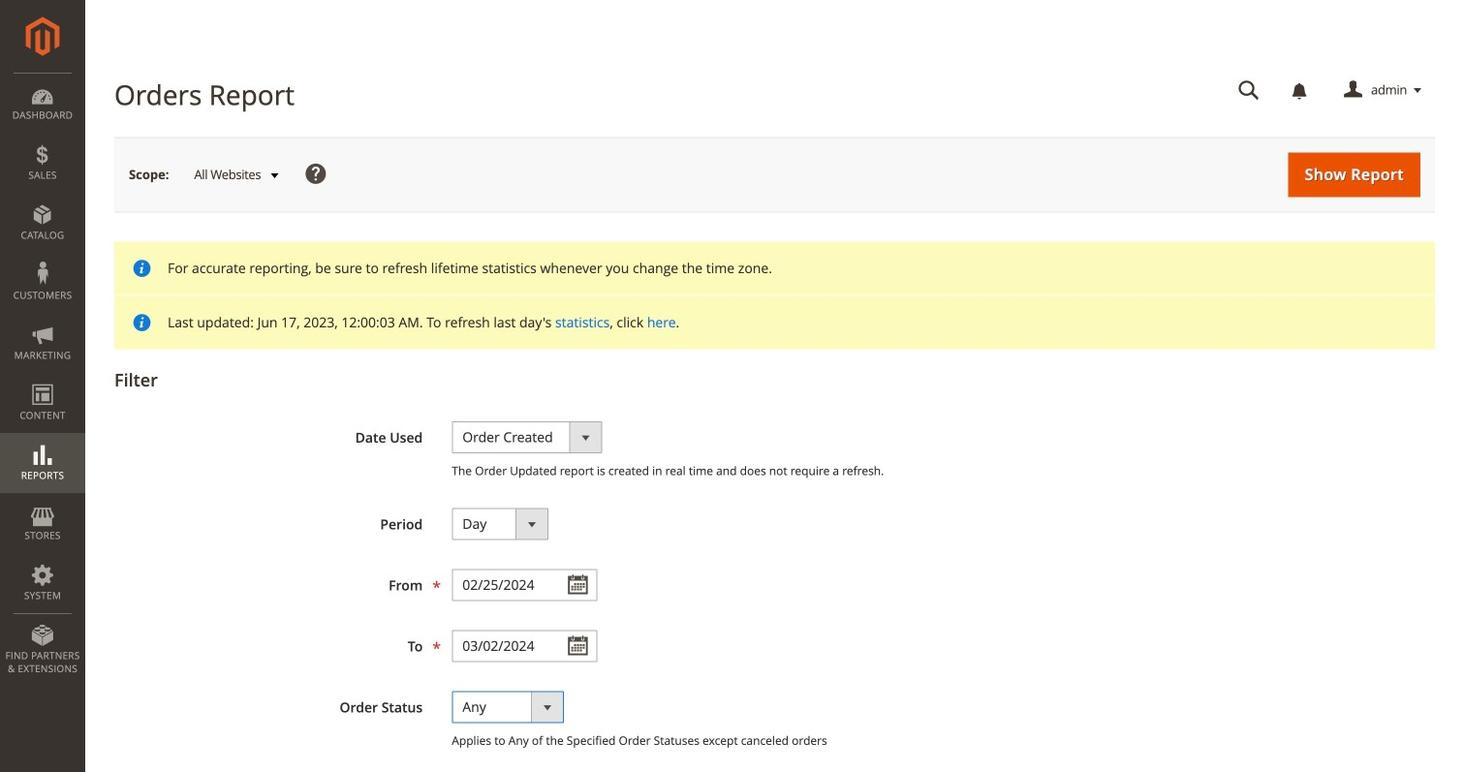 Task type: locate. For each thing, give the bounding box(es) containing it.
None text field
[[1225, 74, 1274, 108], [452, 630, 597, 663], [1225, 74, 1274, 108], [452, 630, 597, 663]]

None text field
[[452, 569, 597, 601]]

menu bar
[[0, 73, 85, 686]]



Task type: describe. For each thing, give the bounding box(es) containing it.
magento admin panel image
[[26, 16, 60, 56]]



